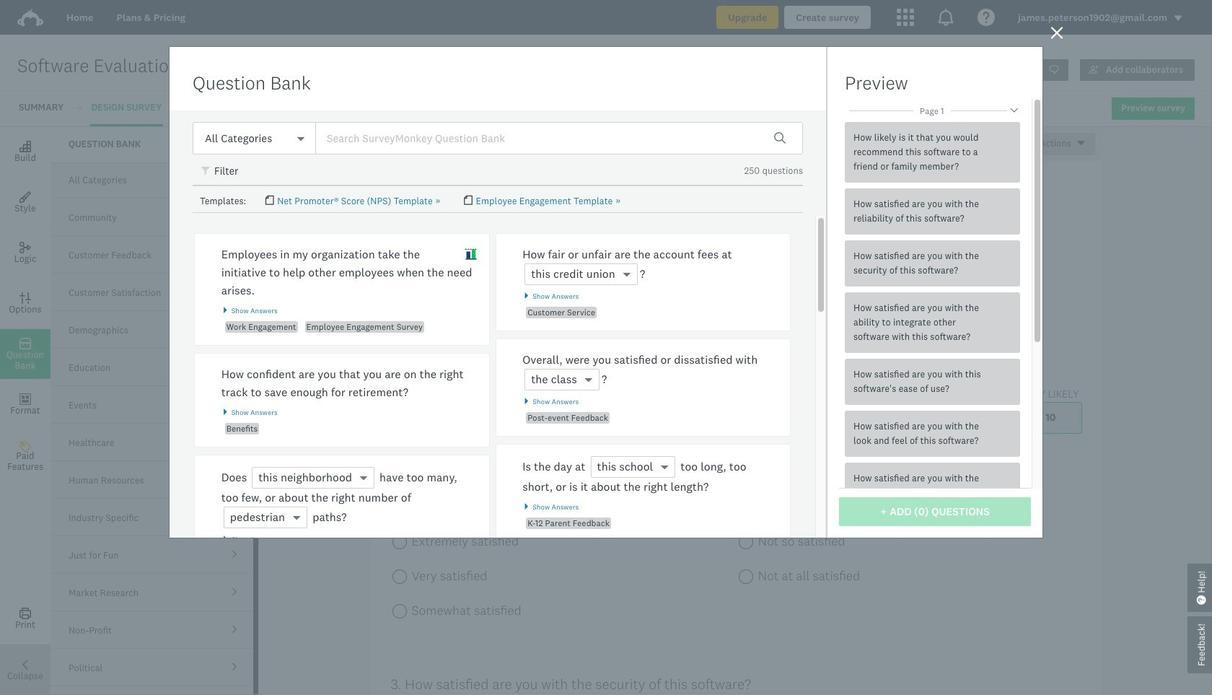 Task type: describe. For each thing, give the bounding box(es) containing it.
Search SurveyMonkey Question Bank text field
[[315, 122, 803, 154]]

1 products icon image from the left
[[897, 9, 915, 26]]

help icon image
[[978, 9, 995, 26]]

2 products icon image from the left
[[938, 9, 955, 26]]



Task type: vqa. For each thing, say whether or not it's contained in the screenshot.
first Products Icon from right
yes



Task type: locate. For each thing, give the bounding box(es) containing it.
0 horizontal spatial icon   xjtfe image
[[201, 166, 212, 176]]

products icon image
[[897, 9, 915, 26], [938, 9, 955, 26]]

1 horizontal spatial icon   xjtfe image
[[465, 248, 477, 261]]

0 vertical spatial icon   xjtfe image
[[201, 166, 212, 176]]

icon   xjtfe image
[[201, 166, 212, 176], [465, 248, 477, 261]]

surveymonkey logo image
[[17, 9, 43, 27]]

1 horizontal spatial products icon image
[[938, 9, 955, 26]]

1 vertical spatial icon   xjtfe image
[[465, 248, 477, 261]]

0 horizontal spatial products icon image
[[897, 9, 915, 26]]



